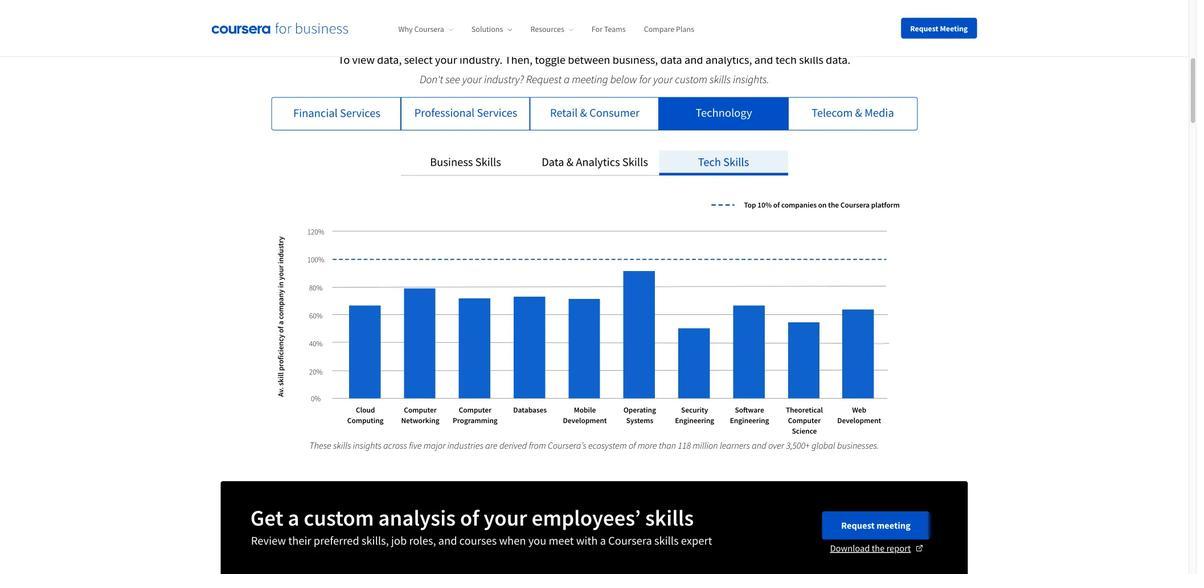 Task type: locate. For each thing, give the bounding box(es) containing it.
resources
[[531, 24, 564, 34]]

compare plans link
[[644, 24, 694, 34]]

for teams link
[[592, 24, 626, 34]]

request meeting
[[910, 23, 968, 33]]

request
[[910, 23, 939, 33]]

meeting
[[940, 23, 968, 33]]

coursera for business image
[[212, 22, 348, 34]]

request meeting button
[[901, 18, 977, 38]]



Task type: describe. For each thing, give the bounding box(es) containing it.
teams
[[604, 24, 626, 34]]

solutions link
[[472, 24, 512, 34]]

coursera
[[414, 24, 444, 34]]

solutions
[[472, 24, 503, 34]]

resources link
[[531, 24, 574, 34]]

why coursera
[[398, 24, 444, 34]]

why
[[398, 24, 413, 34]]

compare plans
[[644, 24, 694, 34]]

compare
[[644, 24, 675, 34]]

plans
[[676, 24, 694, 34]]

for
[[592, 24, 603, 34]]

for teams
[[592, 24, 626, 34]]

why coursera link
[[398, 24, 453, 34]]



Task type: vqa. For each thing, say whether or not it's contained in the screenshot.
the For Teams link
yes



